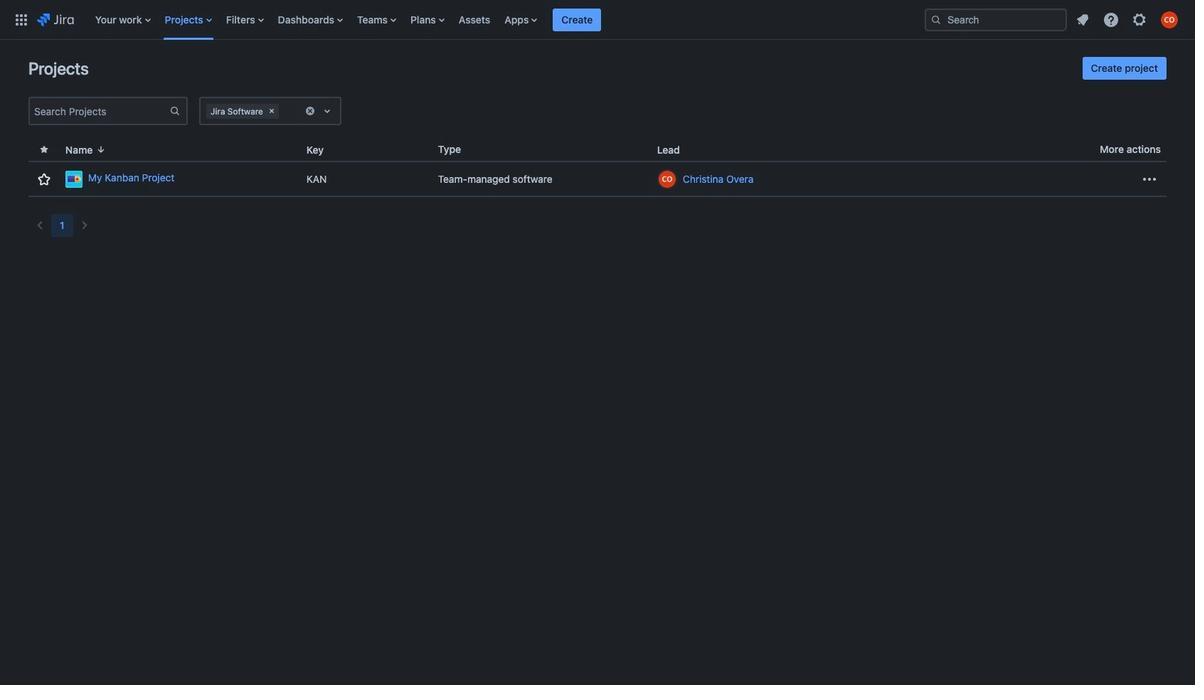 Task type: describe. For each thing, give the bounding box(es) containing it.
notifications image
[[1075, 11, 1092, 28]]

appswitcher icon image
[[13, 11, 30, 28]]

star my kanban project image
[[36, 170, 53, 188]]

more image
[[1141, 170, 1159, 188]]

clear image
[[305, 105, 316, 117]]

next image
[[76, 217, 93, 234]]

previous image
[[31, 217, 48, 234]]

open image
[[319, 102, 336, 120]]



Task type: locate. For each thing, give the bounding box(es) containing it.
jira image
[[37, 11, 74, 28], [37, 11, 74, 28]]

help image
[[1103, 11, 1120, 28]]

0 horizontal spatial list
[[88, 0, 914, 39]]

settings image
[[1131, 11, 1149, 28]]

banner
[[0, 0, 1196, 40]]

your profile and settings image
[[1161, 11, 1178, 28]]

Choose Jira products text field
[[282, 104, 284, 118]]

Search field
[[925, 8, 1067, 31]]

search image
[[931, 14, 942, 25]]

list
[[88, 0, 914, 39], [1070, 7, 1187, 32]]

None search field
[[925, 8, 1067, 31]]

clear image
[[266, 105, 277, 117]]

primary element
[[9, 0, 914, 39]]

group
[[1083, 57, 1167, 80]]

list item
[[553, 0, 602, 39]]

1 horizontal spatial list
[[1070, 7, 1187, 32]]

Search Projects text field
[[30, 101, 169, 121]]



Task type: vqa. For each thing, say whether or not it's contained in the screenshot.
list item
yes



